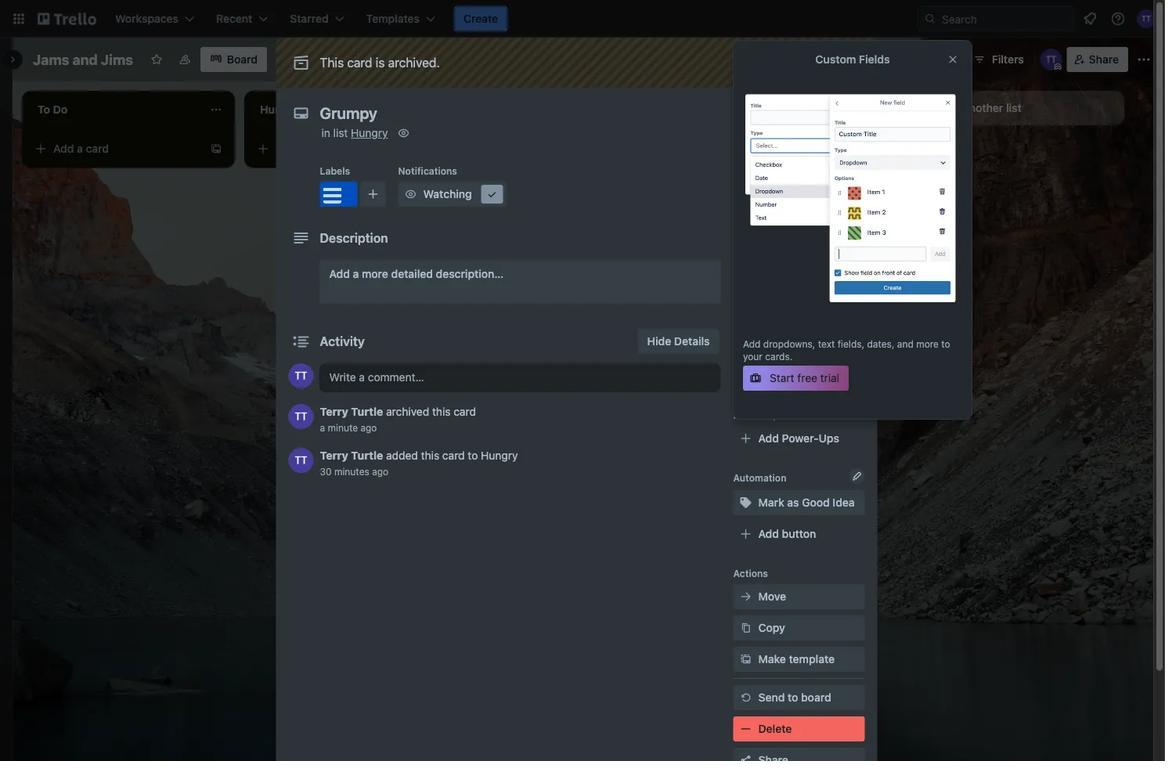 Task type: vqa. For each thing, say whether or not it's contained in the screenshot.
Terry
yes



Task type: describe. For each thing, give the bounding box(es) containing it.
terry for added this card to hungry
[[320, 449, 348, 462]]

description…
[[436, 267, 504, 280]]

make template link
[[733, 647, 865, 672]]

send to board
[[759, 691, 831, 704]]

Board name text field
[[25, 47, 141, 72]]

add a card button for create from template… image at the top right of page
[[695, 136, 871, 161]]

archived
[[386, 405, 429, 418]]

mark as good idea button
[[733, 490, 865, 515]]

send to board link
[[733, 685, 865, 710]]

upgrade image image
[[743, 78, 963, 319]]

button
[[782, 527, 816, 540]]

0 vertical spatial custom
[[816, 53, 856, 66]]

members
[[759, 181, 807, 194]]

add to card
[[733, 159, 787, 170]]

hungry link
[[351, 126, 388, 139]]

add another list button
[[912, 91, 1125, 125]]

watching button
[[398, 182, 506, 207]]

to inside "link"
[[788, 691, 798, 704]]

good
[[802, 496, 830, 509]]

delete link
[[733, 717, 865, 742]]

custom fields button
[[733, 368, 865, 384]]

add inside add button button
[[759, 527, 779, 540]]

to inside add dropdowns, text fields, dates, and more to your cards.
[[942, 338, 951, 349]]

automation
[[733, 472, 787, 483]]

terry turtle archived this card a minute ago
[[320, 405, 476, 433]]

sm image for cover link
[[738, 337, 754, 352]]

create
[[464, 12, 498, 25]]

create from template… image
[[210, 143, 222, 155]]

make
[[759, 653, 786, 666]]

description
[[320, 231, 388, 246]]

in
[[322, 126, 330, 139]]

add inside add power-ups link
[[759, 432, 779, 445]]

add dropdowns, text fields, dates, and more to your cards.
[[743, 338, 951, 362]]

1 horizontal spatial fields
[[859, 53, 890, 66]]

a inside "terry turtle archived this card a minute ago"
[[320, 422, 325, 433]]

start free trial button
[[743, 366, 849, 391]]

free
[[798, 372, 818, 384]]

trial
[[821, 372, 840, 384]]

0 vertical spatial custom fields
[[816, 53, 890, 66]]

details
[[674, 335, 710, 348]]

and inside board name 'text box'
[[72, 51, 98, 68]]

0 vertical spatial ups
[[766, 410, 784, 421]]

archived.
[[388, 55, 440, 70]]

a minute ago link
[[320, 422, 377, 433]]

start
[[770, 372, 795, 384]]

Write a comment text field
[[320, 363, 721, 392]]

30
[[320, 466, 332, 477]]

copy link
[[733, 616, 865, 641]]

add button button
[[733, 522, 865, 547]]

fields inside button
[[802, 369, 832, 382]]

notifications
[[398, 165, 457, 176]]

add power-ups
[[759, 432, 840, 445]]

close popover image
[[947, 53, 959, 66]]

Search field
[[937, 7, 1074, 31]]

sm image for move 'link'
[[738, 589, 754, 605]]

primary element
[[0, 0, 1165, 38]]

to up 'members'
[[754, 159, 764, 170]]

sm image inside watching button
[[484, 186, 500, 202]]

make template
[[759, 653, 835, 666]]

sm image for labels link
[[738, 211, 754, 227]]

custom inside button
[[759, 369, 799, 382]]

sm image for members
[[738, 180, 754, 196]]

sm image for watching
[[403, 186, 419, 202]]

1 horizontal spatial power-
[[782, 432, 819, 445]]

sm image for delete link
[[738, 721, 754, 737]]

to inside terry turtle added this card to hungry 30 minutes ago
[[468, 449, 478, 462]]

jims
[[101, 51, 133, 68]]

ago inside terry turtle added this card to hungry 30 minutes ago
[[372, 466, 389, 477]]

hide details
[[647, 335, 710, 348]]

mark as good idea
[[759, 496, 855, 509]]

terry for archived this card
[[320, 405, 348, 418]]

added
[[386, 449, 418, 462]]

activity
[[320, 334, 365, 349]]

add inside add a more detailed description… link
[[329, 267, 350, 280]]

template
[[789, 653, 835, 666]]

card inside terry turtle added this card to hungry 30 minutes ago
[[442, 449, 465, 462]]

turtle for archived this card
[[351, 405, 383, 418]]

0 horizontal spatial hungry
[[351, 126, 388, 139]]

add a more detailed description…
[[329, 267, 504, 280]]

detailed
[[391, 267, 433, 280]]

customize views image
[[275, 52, 291, 67]]

watching
[[423, 188, 472, 201]]

2 add a card button from the left
[[251, 136, 426, 161]]

add a card for 2nd add a card button from left
[[276, 142, 331, 155]]

this card is archived.
[[320, 55, 440, 70]]

idea
[[833, 496, 855, 509]]

color: blue, title: none image
[[320, 182, 358, 207]]

your
[[743, 351, 763, 362]]

0 notifications image
[[1081, 9, 1100, 28]]

open information menu image
[[1111, 11, 1126, 27]]

terry turtle (terryturtle) image for archived this card
[[289, 404, 314, 429]]

add inside add dropdowns, text fields, dates, and more to your cards.
[[743, 338, 761, 349]]



Task type: locate. For each thing, give the bounding box(es) containing it.
terry
[[320, 405, 348, 418], [320, 449, 348, 462]]

1 add a card button from the left
[[28, 136, 204, 161]]

and inside add dropdowns, text fields, dates, and more to your cards.
[[897, 338, 914, 349]]

1 horizontal spatial and
[[897, 338, 914, 349]]

as
[[787, 496, 799, 509]]

board link
[[200, 47, 267, 72]]

share button
[[1067, 47, 1129, 72]]

0 vertical spatial labels
[[320, 165, 350, 176]]

1 horizontal spatial list
[[1006, 101, 1022, 114]]

sm image right hungry link
[[396, 125, 412, 141]]

custom
[[816, 53, 856, 66], [759, 369, 799, 382]]

0 horizontal spatial more
[[362, 267, 388, 280]]

1 vertical spatial hungry
[[481, 449, 518, 462]]

card
[[347, 55, 372, 70], [86, 142, 109, 155], [308, 142, 331, 155], [753, 142, 776, 155], [766, 159, 787, 170], [454, 405, 476, 418], [442, 449, 465, 462]]

terry up the 30
[[320, 449, 348, 462]]

labels link
[[733, 207, 865, 232]]

2 horizontal spatial add a card button
[[695, 136, 871, 161]]

add a card for create from template… icon's add a card button
[[53, 142, 109, 155]]

1 terry from the top
[[320, 405, 348, 418]]

0 vertical spatial terry
[[320, 405, 348, 418]]

this
[[320, 55, 344, 70]]

0 horizontal spatial and
[[72, 51, 98, 68]]

0 horizontal spatial custom
[[759, 369, 799, 382]]

terry turtle (terryturtle) image left the minute
[[289, 404, 314, 429]]

0 horizontal spatial list
[[333, 126, 348, 139]]

cover
[[759, 338, 789, 351]]

minute
[[328, 422, 358, 433]]

sm image left make
[[738, 652, 754, 667]]

automation image
[[940, 47, 962, 69]]

30 minutes ago link
[[320, 466, 389, 477]]

terry inside "terry turtle archived this card a minute ago"
[[320, 405, 348, 418]]

share
[[1089, 53, 1119, 66]]

0 vertical spatial terry turtle (terryturtle) image
[[1041, 49, 1063, 70]]

this
[[432, 405, 451, 418], [421, 449, 440, 462]]

sm image down add to card
[[738, 180, 754, 196]]

ago
[[361, 422, 377, 433], [372, 466, 389, 477]]

add power-ups link
[[733, 426, 865, 451]]

sm image left cover
[[738, 337, 754, 352]]

hungry
[[351, 126, 388, 139], [481, 449, 518, 462]]

sm image inside mark as good idea button
[[738, 495, 754, 511]]

1 vertical spatial turtle
[[351, 449, 383, 462]]

terry turtle (terryturtle) image left the 30
[[289, 448, 314, 473]]

power- down power-ups
[[782, 432, 819, 445]]

copy
[[759, 621, 785, 634]]

1 horizontal spatial labels
[[759, 213, 792, 226]]

to right dates, at the right top of the page
[[942, 338, 951, 349]]

1 add a card from the left
[[53, 142, 109, 155]]

add button
[[759, 527, 816, 540]]

2 horizontal spatial add a card
[[721, 142, 776, 155]]

sm image
[[738, 180, 754, 196], [403, 186, 419, 202], [738, 620, 754, 636], [738, 652, 754, 667], [738, 690, 754, 706]]

hide details link
[[638, 329, 719, 354]]

sm image inside cover link
[[738, 337, 754, 352]]

1 vertical spatial labels
[[759, 213, 792, 226]]

1 vertical spatial this
[[421, 449, 440, 462]]

add a card button for create from template… icon
[[28, 136, 204, 161]]

move
[[759, 590, 786, 603]]

turtle up a minute ago "link"
[[351, 405, 383, 418]]

sm image inside move 'link'
[[738, 589, 754, 605]]

0 vertical spatial and
[[72, 51, 98, 68]]

3 add a card button from the left
[[695, 136, 871, 161]]

to
[[754, 159, 764, 170], [942, 338, 951, 349], [468, 449, 478, 462], [788, 691, 798, 704]]

terry turtle (terryturtle) image
[[1041, 49, 1063, 70], [289, 363, 314, 388]]

2 vertical spatial terry turtle (terryturtle) image
[[289, 448, 314, 473]]

0 vertical spatial more
[[362, 267, 388, 280]]

cover link
[[733, 332, 865, 357]]

add inside add another list button
[[940, 101, 961, 114]]

0 vertical spatial terry turtle (terryturtle) image
[[1137, 9, 1156, 28]]

sm image
[[396, 125, 412, 141], [484, 186, 500, 202], [738, 211, 754, 227], [738, 337, 754, 352], [738, 495, 754, 511], [738, 589, 754, 605], [738, 721, 754, 737]]

minutes
[[334, 466, 370, 477]]

ago inside "terry turtle archived this card a minute ago"
[[361, 422, 377, 433]]

list right in
[[333, 126, 348, 139]]

sm image left mark at the bottom of the page
[[738, 495, 754, 511]]

1 vertical spatial terry
[[320, 449, 348, 462]]

terry turtle added this card to hungry 30 minutes ago
[[320, 449, 518, 477]]

card inside "terry turtle archived this card a minute ago"
[[454, 405, 476, 418]]

1 horizontal spatial add a card
[[276, 142, 331, 155]]

cards.
[[765, 351, 793, 362]]

create button
[[454, 6, 508, 31]]

ups down trial
[[819, 432, 840, 445]]

this inside terry turtle added this card to hungry 30 minutes ago
[[421, 449, 440, 462]]

show menu image
[[1136, 52, 1152, 67]]

sm image inside members link
[[738, 180, 754, 196]]

power-
[[733, 410, 766, 421], [782, 432, 819, 445]]

send
[[759, 691, 785, 704]]

actions
[[733, 568, 768, 579]]

board
[[227, 53, 258, 66]]

to right send
[[788, 691, 798, 704]]

0 horizontal spatial terry turtle (terryturtle) image
[[289, 363, 314, 388]]

sm image inside send to board "link"
[[738, 690, 754, 706]]

another
[[963, 101, 1004, 114]]

0 vertical spatial fields
[[859, 53, 890, 66]]

2 add a card from the left
[[276, 142, 331, 155]]

more right dates, at the right top of the page
[[917, 338, 939, 349]]

fields,
[[838, 338, 865, 349]]

1 vertical spatial ago
[[372, 466, 389, 477]]

1 horizontal spatial more
[[917, 338, 939, 349]]

sm image left send
[[738, 690, 754, 706]]

mark
[[759, 496, 785, 509]]

this right added on the bottom of page
[[421, 449, 440, 462]]

to right added on the bottom of page
[[468, 449, 478, 462]]

power-ups
[[733, 410, 784, 421]]

turtle for added this card to hungry
[[351, 449, 383, 462]]

this right archived
[[432, 405, 451, 418]]

this for archived
[[432, 405, 451, 418]]

0 horizontal spatial fields
[[802, 369, 832, 382]]

jams
[[33, 51, 69, 68]]

create from template… image
[[877, 143, 890, 155]]

list inside button
[[1006, 101, 1022, 114]]

1 vertical spatial fields
[[802, 369, 832, 382]]

3 add a card from the left
[[721, 142, 776, 155]]

0 vertical spatial turtle
[[351, 405, 383, 418]]

add a more detailed description… link
[[320, 260, 721, 304]]

terry up the minute
[[320, 405, 348, 418]]

0 horizontal spatial add a card
[[53, 142, 109, 155]]

this inside "terry turtle archived this card a minute ago"
[[432, 405, 451, 418]]

0 horizontal spatial labels
[[320, 165, 350, 176]]

terry inside terry turtle added this card to hungry 30 minutes ago
[[320, 449, 348, 462]]

None text field
[[312, 99, 829, 127]]

0 vertical spatial this
[[432, 405, 451, 418]]

1 horizontal spatial hungry
[[481, 449, 518, 462]]

sm image left the copy
[[738, 620, 754, 636]]

sm image inside watching button
[[403, 186, 419, 202]]

0 vertical spatial hungry
[[351, 126, 388, 139]]

terry turtle (terryturtle) image for added this card to hungry
[[289, 448, 314, 473]]

dropdowns,
[[764, 338, 816, 349]]

more left detailed
[[362, 267, 388, 280]]

2 turtle from the top
[[351, 449, 383, 462]]

this for added
[[421, 449, 440, 462]]

dates,
[[867, 338, 895, 349]]

filters
[[992, 53, 1024, 66]]

workspace visible image
[[178, 53, 191, 66]]

1 horizontal spatial ups
[[819, 432, 840, 445]]

turtle up 30 minutes ago 'link'
[[351, 449, 383, 462]]

is
[[376, 55, 385, 70]]

move link
[[733, 584, 865, 609]]

1 vertical spatial terry turtle (terryturtle) image
[[289, 363, 314, 388]]

and right dates, at the right top of the page
[[897, 338, 914, 349]]

a
[[77, 142, 83, 155], [299, 142, 305, 155], [744, 142, 750, 155], [353, 267, 359, 280], [320, 422, 325, 433]]

turtle inside terry turtle added this card to hungry 30 minutes ago
[[351, 449, 383, 462]]

1 vertical spatial more
[[917, 338, 939, 349]]

ago down added on the bottom of page
[[372, 466, 389, 477]]

hungry inside terry turtle added this card to hungry 30 minutes ago
[[481, 449, 518, 462]]

sm image left delete
[[738, 721, 754, 737]]

ups up add power-ups
[[766, 410, 784, 421]]

board
[[801, 691, 831, 704]]

fields
[[859, 53, 890, 66], [802, 369, 832, 382]]

0 horizontal spatial ups
[[766, 410, 784, 421]]

1 vertical spatial ups
[[819, 432, 840, 445]]

in list hungry
[[322, 126, 388, 139]]

ago right the minute
[[361, 422, 377, 433]]

1 vertical spatial power-
[[782, 432, 819, 445]]

0 vertical spatial ago
[[361, 422, 377, 433]]

switch to… image
[[11, 11, 27, 27]]

and left jims
[[72, 51, 98, 68]]

0 vertical spatial list
[[1006, 101, 1022, 114]]

0 vertical spatial power-
[[733, 410, 766, 421]]

search image
[[924, 13, 937, 25]]

sm image for mark as good idea button
[[738, 495, 754, 511]]

1 horizontal spatial terry turtle (terryturtle) image
[[1041, 49, 1063, 70]]

terry turtle (terryturtle) image right open information menu image
[[1137, 9, 1156, 28]]

list right another
[[1006, 101, 1022, 114]]

hide
[[647, 335, 671, 348]]

filters button
[[969, 47, 1029, 72]]

sm image inside labels link
[[738, 211, 754, 227]]

add a card button
[[28, 136, 204, 161], [251, 136, 426, 161], [695, 136, 871, 161]]

0 horizontal spatial power-
[[733, 410, 766, 421]]

sm image down actions on the right bottom of page
[[738, 589, 754, 605]]

more inside add dropdowns, text fields, dates, and more to your cards.
[[917, 338, 939, 349]]

2 terry from the top
[[320, 449, 348, 462]]

1 horizontal spatial custom
[[816, 53, 856, 66]]

sm image for copy
[[738, 620, 754, 636]]

add
[[940, 101, 961, 114], [53, 142, 74, 155], [276, 142, 296, 155], [721, 142, 741, 155], [733, 159, 752, 170], [329, 267, 350, 280], [743, 338, 761, 349], [759, 432, 779, 445], [759, 527, 779, 540]]

1 vertical spatial list
[[333, 126, 348, 139]]

text
[[818, 338, 835, 349]]

turtle inside "terry turtle archived this card a minute ago"
[[351, 405, 383, 418]]

start free trial
[[770, 372, 840, 384]]

sm image down add to card
[[738, 211, 754, 227]]

1 vertical spatial custom fields
[[759, 369, 832, 382]]

power- up add power-ups
[[733, 410, 766, 421]]

1 horizontal spatial add a card button
[[251, 136, 426, 161]]

add another list
[[940, 101, 1022, 114]]

members link
[[733, 175, 865, 201]]

1 vertical spatial and
[[897, 338, 914, 349]]

labels down 'members'
[[759, 213, 792, 226]]

sm image inside copy link
[[738, 620, 754, 636]]

sm image right watching
[[484, 186, 500, 202]]

sm image for send to board
[[738, 690, 754, 706]]

custom fields
[[816, 53, 890, 66], [759, 369, 832, 382]]

list
[[1006, 101, 1022, 114], [333, 126, 348, 139]]

delete
[[759, 723, 792, 735]]

and
[[72, 51, 98, 68], [897, 338, 914, 349]]

sm image down the notifications
[[403, 186, 419, 202]]

1 vertical spatial custom
[[759, 369, 799, 382]]

turtle
[[351, 405, 383, 418], [351, 449, 383, 462]]

jams and jims
[[33, 51, 133, 68]]

0 horizontal spatial add a card button
[[28, 136, 204, 161]]

star or unstar board image
[[150, 53, 163, 66]]

ups
[[766, 410, 784, 421], [819, 432, 840, 445]]

sm image for make template
[[738, 652, 754, 667]]

custom fields inside custom fields button
[[759, 369, 832, 382]]

1 vertical spatial terry turtle (terryturtle) image
[[289, 404, 314, 429]]

1 turtle from the top
[[351, 405, 383, 418]]

terry turtle (terryturtle) image
[[1137, 9, 1156, 28], [289, 404, 314, 429], [289, 448, 314, 473]]

sm image inside make template link
[[738, 652, 754, 667]]

sm image inside delete link
[[738, 721, 754, 737]]

labels up color: blue, title: none icon
[[320, 165, 350, 176]]



